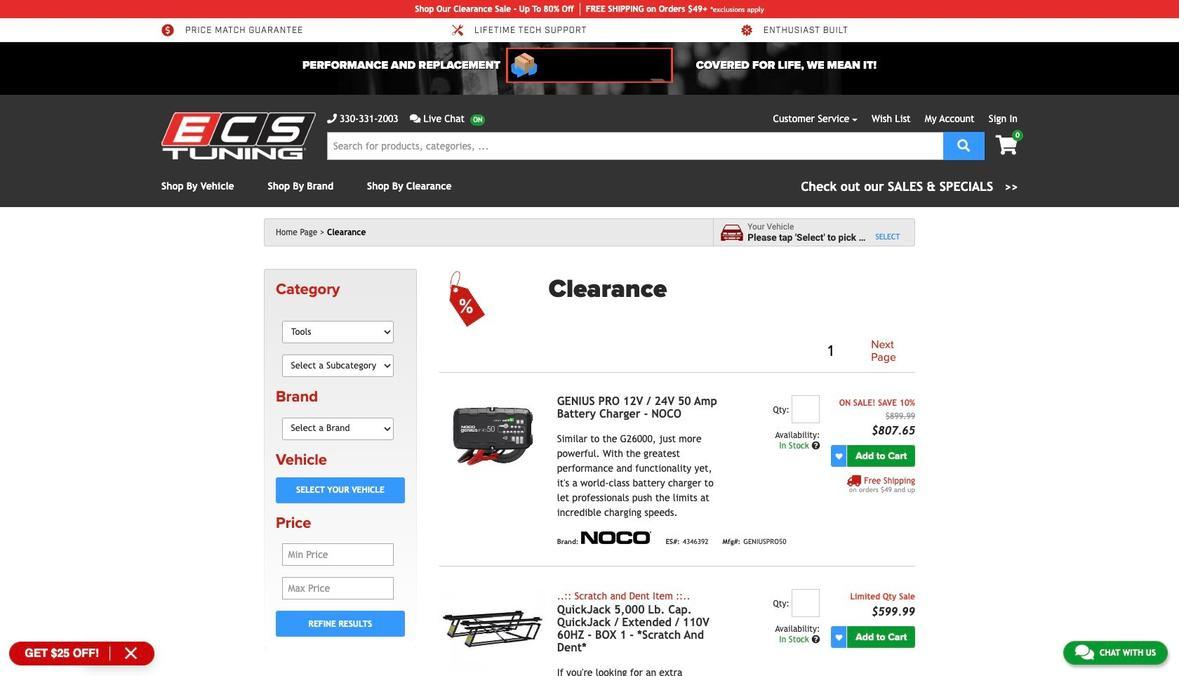 Task type: vqa. For each thing, say whether or not it's contained in the screenshot.
Here,
no



Task type: describe. For each thing, give the bounding box(es) containing it.
Max Price number field
[[282, 577, 394, 600]]

1 question circle image from the top
[[812, 442, 821, 450]]

search image
[[958, 139, 971, 151]]

lifetime replacement program banner image
[[506, 48, 674, 83]]

phone image
[[327, 114, 337, 124]]

2 question circle image from the top
[[812, 636, 821, 644]]

Search text field
[[327, 132, 944, 160]]

ecs tuning image
[[162, 112, 316, 159]]

0 horizontal spatial comments image
[[410, 114, 421, 124]]



Task type: locate. For each thing, give the bounding box(es) containing it.
comments image
[[410, 114, 421, 124], [1076, 644, 1095, 661]]

Min Price number field
[[282, 544, 394, 566]]

1 horizontal spatial comments image
[[1076, 644, 1095, 661]]

None number field
[[793, 396, 821, 424], [793, 589, 821, 617], [793, 396, 821, 424], [793, 589, 821, 617]]

paginated product list navigation navigation
[[549, 336, 916, 367]]

1 vertical spatial comments image
[[1076, 644, 1095, 661]]

es#4013679 - 5175217-box1sd1 - quickjack 5,000 lb. cap. quickjack / extended / 110v 60hz - box 1 - *scratch and dent* - if you're looking for an extra quickjack lift for your quickjack system, look no further! - scratch & dent - audi bmw volkswagen mercedes benz mini porsche image
[[440, 589, 546, 669]]

add to wish list image
[[836, 634, 843, 641]]

noco - corporate logo image
[[582, 532, 652, 544]]

shopping cart image
[[996, 136, 1018, 155]]

add to wish list image
[[836, 453, 843, 460]]

0 vertical spatial question circle image
[[812, 442, 821, 450]]

1 vertical spatial question circle image
[[812, 636, 821, 644]]

question circle image
[[812, 442, 821, 450], [812, 636, 821, 644]]

0 vertical spatial comments image
[[410, 114, 421, 124]]

es#4346392 - geniuspro50 - genius pro 12v / 24v 50 amp battery charger - noco - similar to the g26000, just more powerful. with the greatest performance and functionality yet, it's a world-class battery charger to let professionals push the limits at incredible charging speeds. - noco - audi bmw volkswagen mercedes benz mini porsche image
[[440, 396, 546, 476]]



